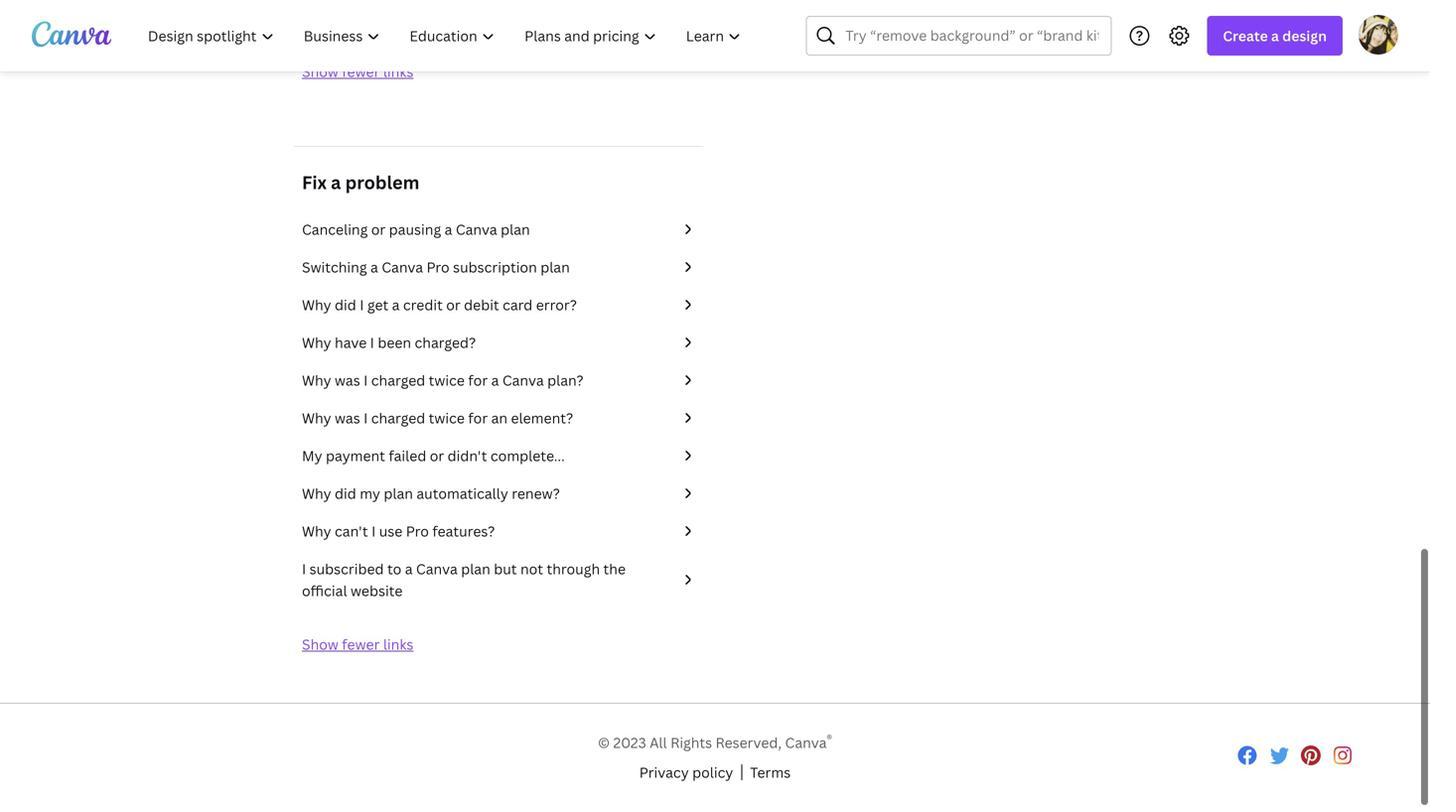 Task type: describe. For each thing, give the bounding box(es) containing it.
a inside i subscribed to a canva plan but not through the official website
[[405, 560, 413, 579]]

error?
[[536, 295, 577, 314]]

plan right "my"
[[384, 484, 413, 503]]

have
[[335, 333, 367, 352]]

canceling
[[302, 220, 368, 239]]

a inside dropdown button
[[1271, 26, 1279, 45]]

privacy policy link
[[639, 762, 733, 784]]

payment
[[326, 446, 385, 465]]

Try "remove background" or "brand kit" search field
[[846, 17, 1099, 55]]

plan for canceling or pausing a canva plan
[[501, 220, 530, 239]]

official
[[302, 582, 347, 600]]

canva inside © 2023 all rights reserved, canva ®
[[785, 734, 827, 752]]

design
[[1282, 26, 1327, 45]]

switching a canva pro subscription plan link
[[302, 256, 695, 278]]

why for why was i charged twice for a canva plan?
[[302, 371, 331, 390]]

why for why did i get a credit or debit card error?
[[302, 295, 331, 314]]

element?
[[511, 409, 573, 428]]

©
[[598, 734, 610, 752]]

pausing
[[389, 220, 441, 239]]

but
[[494, 560, 517, 579]]

why have i been charged? link
[[302, 332, 695, 354]]

twice for an
[[429, 409, 465, 428]]

use
[[379, 522, 403, 541]]

why was i charged twice for an element?
[[302, 409, 573, 428]]

website
[[351, 582, 403, 600]]

switching
[[302, 258, 367, 277]]

a right fix
[[331, 170, 341, 195]]

canceling or pausing a canva plan
[[302, 220, 530, 239]]

i for why did i get a credit or debit card error?
[[360, 295, 364, 314]]

fewer for 2nd "show fewer links" 'button' from the bottom of the page
[[342, 62, 380, 81]]

privacy
[[639, 763, 689, 782]]

why for why was i charged twice for an element?
[[302, 409, 331, 428]]

problem
[[345, 170, 419, 195]]

did for i
[[335, 295, 356, 314]]

why did my plan automatically renew?
[[302, 484, 560, 503]]

why for why did my plan automatically renew?
[[302, 484, 331, 503]]

all
[[650, 734, 667, 752]]

why can't i use pro features?
[[302, 522, 495, 541]]

fewer for second "show fewer links" 'button' from the top of the page
[[342, 635, 380, 654]]

canva up subscription
[[456, 220, 497, 239]]

terms link
[[750, 762, 791, 784]]

an
[[491, 409, 508, 428]]

for for a
[[468, 371, 488, 390]]

charged for an
[[371, 409, 425, 428]]

why have i been charged?
[[302, 333, 476, 352]]

create a design button
[[1207, 16, 1343, 56]]

did for my
[[335, 484, 356, 503]]

2 show fewer links button from the top
[[302, 635, 413, 654]]

plan for switching a canva pro subscription plan
[[540, 258, 570, 277]]

why did i get a credit or debit card error?
[[302, 295, 577, 314]]

®
[[827, 731, 832, 747]]

1 links from the top
[[383, 62, 413, 81]]

to
[[387, 560, 401, 579]]

2023
[[613, 734, 646, 752]]

1 show from the top
[[302, 62, 339, 81]]

why was i charged twice for a canva plan? link
[[302, 369, 695, 391]]

didn't
[[448, 446, 487, 465]]

fix
[[302, 170, 327, 195]]

privacy policy
[[639, 763, 733, 782]]

subscription
[[453, 258, 537, 277]]

0 vertical spatial pro
[[427, 258, 450, 277]]

show fewer links for 2nd "show fewer links" 'button' from the bottom of the page
[[302, 62, 413, 81]]

twice for a
[[429, 371, 465, 390]]



Task type: vqa. For each thing, say whether or not it's contained in the screenshot.
the topmost did
yes



Task type: locate. For each thing, give the bounding box(es) containing it.
charged up failed on the left
[[371, 409, 425, 428]]

1 twice from the top
[[429, 371, 465, 390]]

not
[[520, 560, 543, 579]]

why was i charged twice for an element? link
[[302, 407, 695, 429]]

1 vertical spatial for
[[468, 409, 488, 428]]

i for why was i charged twice for a canva plan?
[[364, 371, 368, 390]]

plan inside i subscribed to a canva plan but not through the official website
[[461, 560, 490, 579]]

2 why from the top
[[302, 333, 331, 352]]

2 charged from the top
[[371, 409, 425, 428]]

features?
[[432, 522, 495, 541]]

0 horizontal spatial or
[[371, 220, 386, 239]]

pro
[[427, 258, 450, 277], [406, 522, 429, 541]]

canceling or pausing a canva plan link
[[302, 218, 695, 240]]

a down why have i been charged? link
[[491, 371, 499, 390]]

why for why have i been charged?
[[302, 333, 331, 352]]

1 did from the top
[[335, 295, 356, 314]]

0 vertical spatial fewer
[[342, 62, 380, 81]]

why for why can't i use pro features?
[[302, 522, 331, 541]]

show fewer links down the 'website'
[[302, 635, 413, 654]]

canva
[[456, 220, 497, 239], [382, 258, 423, 277], [502, 371, 544, 390], [416, 560, 458, 579], [785, 734, 827, 752]]

fewer down top level navigation element
[[342, 62, 380, 81]]

2 was from the top
[[335, 409, 360, 428]]

links
[[383, 62, 413, 81], [383, 635, 413, 654]]

0 vertical spatial links
[[383, 62, 413, 81]]

for for an
[[468, 409, 488, 428]]

1 vertical spatial twice
[[429, 409, 465, 428]]

a left design
[[1271, 26, 1279, 45]]

2 for from the top
[[468, 409, 488, 428]]

1 vertical spatial pro
[[406, 522, 429, 541]]

plan for i subscribed to a canva plan but not through the official website
[[461, 560, 490, 579]]

was inside 'why was i charged twice for a canva plan?' link
[[335, 371, 360, 390]]

1 for from the top
[[468, 371, 488, 390]]

0 vertical spatial was
[[335, 371, 360, 390]]

1 vertical spatial show fewer links button
[[302, 635, 413, 654]]

a up get
[[370, 258, 378, 277]]

or right failed on the left
[[430, 446, 444, 465]]

policy
[[692, 763, 733, 782]]

get
[[367, 295, 389, 314]]

1 charged from the top
[[371, 371, 425, 390]]

card
[[503, 295, 533, 314]]

i left use
[[372, 522, 376, 541]]

0 vertical spatial show fewer links button
[[302, 62, 413, 81]]

plan up error?
[[540, 258, 570, 277]]

0 vertical spatial show
[[302, 62, 339, 81]]

switching a canva pro subscription plan
[[302, 258, 570, 277]]

my
[[360, 484, 380, 503]]

1 why from the top
[[302, 295, 331, 314]]

links down the 'website'
[[383, 635, 413, 654]]

show
[[302, 62, 339, 81], [302, 635, 339, 654]]

charged inside 'why was i charged twice for a canva plan?' link
[[371, 371, 425, 390]]

why
[[302, 295, 331, 314], [302, 333, 331, 352], [302, 371, 331, 390], [302, 409, 331, 428], [302, 484, 331, 503], [302, 522, 331, 541]]

did left "my"
[[335, 484, 356, 503]]

can't
[[335, 522, 368, 541]]

automatically
[[416, 484, 508, 503]]

1 horizontal spatial or
[[430, 446, 444, 465]]

5 why from the top
[[302, 484, 331, 503]]

credit
[[403, 295, 443, 314]]

for up why was i charged twice for an element? "link"
[[468, 371, 488, 390]]

charged down been
[[371, 371, 425, 390]]

create a design
[[1223, 26, 1327, 45]]

plan left but
[[461, 560, 490, 579]]

0 vertical spatial charged
[[371, 371, 425, 390]]

reserved,
[[716, 734, 782, 752]]

0 vertical spatial did
[[335, 295, 356, 314]]

0 vertical spatial or
[[371, 220, 386, 239]]

i right have
[[370, 333, 374, 352]]

fewer
[[342, 62, 380, 81], [342, 635, 380, 654]]

i subscribed to a canva plan but not through the official website
[[302, 560, 626, 600]]

was for why was i charged twice for an element?
[[335, 409, 360, 428]]

terms
[[750, 763, 791, 782]]

2 twice from the top
[[429, 409, 465, 428]]

i for why can't i use pro features?
[[372, 522, 376, 541]]

plan
[[501, 220, 530, 239], [540, 258, 570, 277], [384, 484, 413, 503], [461, 560, 490, 579]]

4 why from the top
[[302, 409, 331, 428]]

2 fewer from the top
[[342, 635, 380, 654]]

pro up why did i get a credit or debit card error?
[[427, 258, 450, 277]]

i subscribed to a canva plan but not through the official website link
[[302, 558, 695, 602]]

plan up the switching a canva pro subscription plan link
[[501, 220, 530, 239]]

plan?
[[547, 371, 584, 390]]

1 vertical spatial charged
[[371, 409, 425, 428]]

a right the pausing
[[445, 220, 452, 239]]

been
[[378, 333, 411, 352]]

pro right use
[[406, 522, 429, 541]]

the
[[603, 560, 626, 579]]

did left get
[[335, 295, 356, 314]]

a right to
[[405, 560, 413, 579]]

for
[[468, 371, 488, 390], [468, 409, 488, 428]]

1 vertical spatial or
[[446, 295, 461, 314]]

1 vertical spatial links
[[383, 635, 413, 654]]

2 did from the top
[[335, 484, 356, 503]]

or left debit on the left of page
[[446, 295, 461, 314]]

2 links from the top
[[383, 635, 413, 654]]

1 fewer from the top
[[342, 62, 380, 81]]

canva up element?
[[502, 371, 544, 390]]

my payment failed or didn't complete...
[[302, 446, 565, 465]]

i up official
[[302, 560, 306, 579]]

my
[[302, 446, 322, 465]]

2 show from the top
[[302, 635, 339, 654]]

charged
[[371, 371, 425, 390], [371, 409, 425, 428]]

why did i get a credit or debit card error? link
[[302, 294, 695, 316]]

show fewer links button down top level navigation element
[[302, 62, 413, 81]]

1 vertical spatial fewer
[[342, 635, 380, 654]]

1 show fewer links button from the top
[[302, 62, 413, 81]]

or
[[371, 220, 386, 239], [446, 295, 461, 314], [430, 446, 444, 465]]

0 vertical spatial for
[[468, 371, 488, 390]]

was up payment
[[335, 409, 360, 428]]

show fewer links button down the 'website'
[[302, 635, 413, 654]]

2 vertical spatial or
[[430, 446, 444, 465]]

1 vertical spatial did
[[335, 484, 356, 503]]

i left get
[[360, 295, 364, 314]]

why was i charged twice for a canva plan?
[[302, 371, 584, 390]]

for inside "link"
[[468, 409, 488, 428]]

fewer down the 'website'
[[342, 635, 380, 654]]

stephanie aranda image
[[1359, 15, 1398, 54]]

canva inside i subscribed to a canva plan but not through the official website
[[416, 560, 458, 579]]

show fewer links
[[302, 62, 413, 81], [302, 635, 413, 654]]

show fewer links button
[[302, 62, 413, 81], [302, 635, 413, 654]]

for left the an
[[468, 409, 488, 428]]

canva down the pausing
[[382, 258, 423, 277]]

canva up 'terms'
[[785, 734, 827, 752]]

twice inside "link"
[[429, 409, 465, 428]]

2 show fewer links from the top
[[302, 635, 413, 654]]

create
[[1223, 26, 1268, 45]]

canva right to
[[416, 560, 458, 579]]

through
[[547, 560, 600, 579]]

1 vertical spatial show
[[302, 635, 339, 654]]

failed
[[389, 446, 426, 465]]

was
[[335, 371, 360, 390], [335, 409, 360, 428]]

or left the pausing
[[371, 220, 386, 239]]

1 show fewer links from the top
[[302, 62, 413, 81]]

rights
[[670, 734, 712, 752]]

1 vertical spatial was
[[335, 409, 360, 428]]

fix a problem
[[302, 170, 419, 195]]

charged for a
[[371, 371, 425, 390]]

0 vertical spatial twice
[[429, 371, 465, 390]]

why can't i use pro features? link
[[302, 520, 695, 542]]

i
[[360, 295, 364, 314], [370, 333, 374, 352], [364, 371, 368, 390], [364, 409, 368, 428], [372, 522, 376, 541], [302, 560, 306, 579]]

renew?
[[512, 484, 560, 503]]

i up payment
[[364, 409, 368, 428]]

3 why from the top
[[302, 371, 331, 390]]

1 was from the top
[[335, 371, 360, 390]]

debit
[[464, 295, 499, 314]]

charged?
[[415, 333, 476, 352]]

twice
[[429, 371, 465, 390], [429, 409, 465, 428]]

complete...
[[491, 446, 565, 465]]

did
[[335, 295, 356, 314], [335, 484, 356, 503]]

i down have
[[364, 371, 368, 390]]

a
[[1271, 26, 1279, 45], [331, 170, 341, 195], [445, 220, 452, 239], [370, 258, 378, 277], [392, 295, 400, 314], [491, 371, 499, 390], [405, 560, 413, 579]]

was inside why was i charged twice for an element? "link"
[[335, 409, 360, 428]]

1 vertical spatial show fewer links
[[302, 635, 413, 654]]

twice down why was i charged twice for a canva plan?
[[429, 409, 465, 428]]

why inside "link"
[[302, 409, 331, 428]]

links down top level navigation element
[[383, 62, 413, 81]]

6 why from the top
[[302, 522, 331, 541]]

i inside i subscribed to a canva plan but not through the official website
[[302, 560, 306, 579]]

i for why was i charged twice for an element?
[[364, 409, 368, 428]]

why did my plan automatically renew? link
[[302, 483, 695, 505]]

i for why have i been charged?
[[370, 333, 374, 352]]

twice down charged? on the left of page
[[429, 371, 465, 390]]

top level navigation element
[[135, 16, 758, 56]]

subscribed
[[310, 560, 384, 579]]

was down have
[[335, 371, 360, 390]]

show fewer links for second "show fewer links" 'button' from the top of the page
[[302, 635, 413, 654]]

was for why was i charged twice for a canva plan?
[[335, 371, 360, 390]]

charged inside why was i charged twice for an element? "link"
[[371, 409, 425, 428]]

show fewer links down top level navigation element
[[302, 62, 413, 81]]

2 horizontal spatial or
[[446, 295, 461, 314]]

my payment failed or didn't complete... link
[[302, 445, 695, 467]]

0 vertical spatial show fewer links
[[302, 62, 413, 81]]

i inside "link"
[[364, 409, 368, 428]]

© 2023 all rights reserved, canva ®
[[598, 731, 832, 752]]

a right get
[[392, 295, 400, 314]]



